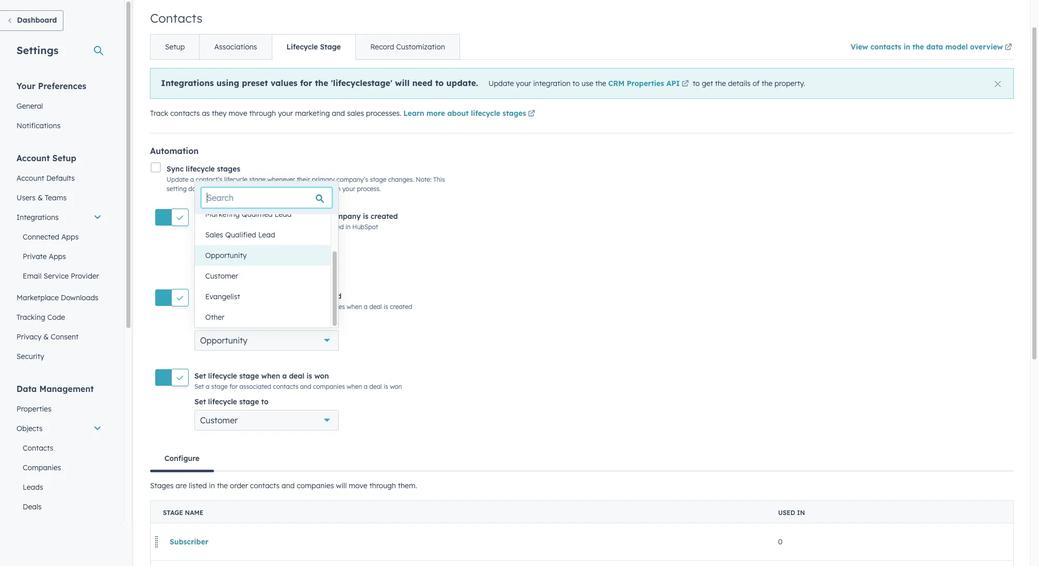 Task type: locate. For each thing, give the bounding box(es) containing it.
1 horizontal spatial through
[[370, 482, 396, 491]]

0 vertical spatial will
[[395, 78, 410, 88]]

link opens in a new window image for learn more about lifecycle stages
[[528, 108, 535, 121]]

link opens in a new window image
[[1005, 44, 1012, 52], [682, 79, 689, 90], [528, 110, 535, 118]]

through
[[249, 109, 276, 118], [370, 482, 396, 491]]

they
[[212, 109, 227, 118]]

1 horizontal spatial company
[[328, 212, 361, 221]]

settings
[[17, 44, 59, 57]]

0 horizontal spatial move
[[229, 109, 247, 118]]

associated inside set lifecycle stage when a deal is created set a stage for associated contacts and companies when a deal is created
[[240, 303, 271, 311]]

2 associated from the top
[[240, 383, 271, 391]]

1 horizontal spatial link opens in a new window image
[[682, 79, 689, 90]]

1 vertical spatial through
[[370, 482, 396, 491]]

to left use
[[573, 79, 580, 88]]

setup
[[165, 42, 185, 52], [52, 153, 76, 164]]

update
[[489, 79, 514, 88], [167, 176, 189, 184]]

0 horizontal spatial stages
[[217, 165, 240, 174]]

move right "they"
[[229, 109, 247, 118]]

0 horizontal spatial link opens in a new window image
[[528, 110, 535, 118]]

0 horizontal spatial integrations
[[17, 213, 59, 222]]

0 horizontal spatial stage
[[163, 510, 183, 518]]

set lifecycle stage when a deal is won set a stage for associated contacts and companies when a deal is won
[[194, 372, 402, 391]]

stages
[[503, 109, 526, 118], [217, 165, 240, 174]]

set lifecycle stage to up customer popup button
[[194, 398, 269, 407]]

in right 'listed'
[[209, 482, 215, 491]]

tracking code link
[[10, 308, 108, 328]]

update right update.
[[489, 79, 514, 88]]

0 horizontal spatial properties
[[17, 405, 51, 414]]

associated inside 'set lifecycle stage when a deal is won set a stage for associated contacts and companies when a deal is won'
[[240, 383, 271, 391]]

for left new
[[229, 223, 238, 231]]

stage left name
[[163, 510, 183, 518]]

1 set lifecycle stage to from the top
[[194, 238, 269, 247]]

1 vertical spatial properties
[[17, 405, 51, 414]]

to left get
[[693, 79, 700, 88]]

0 horizontal spatial setup
[[52, 153, 76, 164]]

link opens in a new window image right overview
[[1005, 42, 1012, 54]]

privacy & consent
[[17, 333, 78, 342]]

0 vertical spatial won
[[314, 372, 329, 381]]

list box containing marketing qualified lead
[[195, 204, 338, 328]]

marketing
[[205, 210, 240, 219]]

record customization link
[[355, 35, 460, 59]]

0 vertical spatial customer
[[205, 272, 238, 281]]

in left hubspot
[[346, 223, 351, 231]]

properties
[[627, 79, 664, 88], [17, 405, 51, 414]]

stage right lifecycle
[[320, 42, 341, 52]]

integrations up connected
[[17, 213, 59, 222]]

0 vertical spatial set lifecycle stage to
[[194, 238, 269, 247]]

qualified for marketing
[[242, 210, 273, 219]]

lead down "sales"
[[200, 256, 220, 266]]

link opens in a new window image
[[1005, 42, 1012, 54], [682, 80, 689, 88], [528, 108, 535, 121]]

link opens in a new window image for view contacts in the data model overview
[[1005, 44, 1012, 52]]

account up users
[[17, 174, 44, 183]]

properties inside data management element
[[17, 405, 51, 414]]

0 vertical spatial update
[[489, 79, 514, 88]]

0 vertical spatial stage
[[320, 42, 341, 52]]

2 vertical spatial link opens in a new window image
[[528, 108, 535, 121]]

3 set lifecycle stage to from the top
[[194, 398, 269, 407]]

your left integration
[[516, 79, 531, 88]]

1 vertical spatial contacts
[[23, 444, 53, 453]]

1 horizontal spatial integrations
[[161, 78, 214, 88]]

contacts right order in the left of the page
[[250, 482, 280, 491]]

1 horizontal spatial stage
[[320, 42, 341, 52]]

opportunity down "sales"
[[205, 251, 247, 261]]

the right of
[[762, 79, 773, 88]]

values
[[271, 78, 298, 88]]

4 set from the top
[[194, 292, 206, 301]]

1 horizontal spatial stages
[[503, 109, 526, 118]]

the up marketing
[[315, 78, 328, 88]]

about
[[447, 109, 469, 118]]

0 horizontal spatial company
[[252, 185, 280, 193]]

1 vertical spatial apps
[[49, 252, 66, 262]]

opportunity button
[[195, 246, 331, 266]]

stages down update your integration to use the on the top of page
[[503, 109, 526, 118]]

preferences
[[38, 81, 86, 91]]

integrations inside button
[[17, 213, 59, 222]]

1 horizontal spatial link opens in a new window image
[[682, 80, 689, 88]]

set lifecycle stage to for lead
[[194, 238, 269, 247]]

2 horizontal spatial your
[[516, 79, 531, 88]]

lead button
[[194, 251, 339, 271]]

qualified down marketing qualified lead
[[225, 231, 256, 240]]

1 set from the top
[[194, 212, 206, 221]]

0
[[778, 538, 783, 548]]

lead for sales qualified lead
[[258, 231, 275, 240]]

private apps
[[23, 252, 66, 262]]

lifecycle stage
[[287, 42, 341, 52]]

1 vertical spatial your
[[278, 109, 293, 118]]

1 vertical spatial account
[[17, 174, 44, 183]]

integrations up as
[[161, 78, 214, 88]]

doesn't
[[188, 185, 210, 193]]

list box
[[195, 204, 338, 328]]

0 horizontal spatial or
[[280, 223, 286, 231]]

& right privacy
[[43, 333, 49, 342]]

& inside users & teams link
[[38, 193, 43, 203]]

customer
[[205, 272, 238, 281], [200, 416, 238, 426]]

integrations inside 'alert'
[[161, 78, 214, 88]]

1 vertical spatial &
[[43, 333, 49, 342]]

through left them.
[[370, 482, 396, 491]]

link opens in a new window image down update your integration to use the on the top of page
[[528, 108, 535, 121]]

&
[[38, 193, 43, 203], [43, 333, 49, 342]]

your left marketing
[[278, 109, 293, 118]]

& for users
[[38, 193, 43, 203]]

0 vertical spatial setup
[[165, 42, 185, 52]]

0 vertical spatial properties
[[627, 79, 664, 88]]

in
[[904, 42, 911, 52], [335, 185, 341, 193], [346, 223, 351, 231], [209, 482, 215, 491], [797, 510, 805, 518]]

1 horizontal spatial or
[[318, 212, 326, 221]]

apps up private apps link
[[61, 233, 79, 242]]

0 horizontal spatial will
[[336, 482, 347, 491]]

1 vertical spatial set lifecycle stage to
[[194, 318, 269, 327]]

1 associated from the top
[[240, 303, 271, 311]]

2 vertical spatial link opens in a new window image
[[528, 110, 535, 118]]

1 account from the top
[[17, 153, 50, 164]]

& right users
[[38, 193, 43, 203]]

link opens in a new window image right overview
[[1005, 44, 1012, 52]]

contacts inside set lifecycle stage when a deal is created set a stage for associated contacts and companies when a deal is created
[[273, 303, 298, 311]]

set lifecycle stage to down evangelist
[[194, 318, 269, 327]]

companies inside set lifecycle stage when a deal is created set a stage for associated contacts and companies when a deal is created
[[313, 303, 345, 311]]

stages inside sync lifecycle stages update a contact's lifecycle stage whenever their primary company's stage changes. note: this setting doesn't apply when a company moves backwards in your process.
[[217, 165, 240, 174]]

contacts up setup link
[[150, 10, 203, 26]]

9 set from the top
[[194, 398, 206, 407]]

0 vertical spatial account
[[17, 153, 50, 164]]

Search search field
[[201, 188, 332, 208]]

objects
[[17, 425, 42, 434]]

set lifecycle stage to
[[194, 238, 269, 247], [194, 318, 269, 327], [194, 398, 269, 407]]

0 vertical spatial opportunity
[[205, 251, 247, 261]]

3 set from the top
[[194, 238, 206, 247]]

link opens in a new window image inside "view contacts in the data model overview" link
[[1005, 42, 1012, 54]]

0 horizontal spatial update
[[167, 176, 189, 184]]

0 vertical spatial move
[[229, 109, 247, 118]]

lead down search search field
[[275, 210, 292, 219]]

2 vertical spatial set lifecycle stage to
[[194, 398, 269, 407]]

new
[[240, 223, 251, 231]]

in down company's at the top left of the page
[[335, 185, 341, 193]]

1 vertical spatial stages
[[217, 165, 240, 174]]

learn more about lifecycle stages link
[[404, 108, 537, 121]]

is
[[363, 212, 369, 221], [307, 292, 312, 301], [384, 303, 388, 311], [307, 372, 312, 381], [384, 383, 388, 391]]

link opens in a new window image inside "view contacts in the data model overview" link
[[1005, 44, 1012, 52]]

move left them.
[[349, 482, 368, 491]]

0 horizontal spatial your
[[278, 109, 293, 118]]

for inside the set lifecycle stage when a contact or company is created set a stage for new contacts or companies created in hubspot
[[229, 223, 238, 231]]

account
[[17, 153, 50, 164], [17, 174, 44, 183]]

move
[[229, 109, 247, 118], [349, 482, 368, 491]]

6 set from the top
[[194, 318, 206, 327]]

1 vertical spatial update
[[167, 176, 189, 184]]

link opens in a new window image down update your integration to use the on the top of page
[[528, 110, 535, 118]]

contacts inside "view contacts in the data model overview" link
[[871, 42, 902, 52]]

company's
[[337, 176, 368, 184]]

view contacts in the data model overview link
[[851, 36, 1014, 59]]

email service provider link
[[10, 267, 108, 286]]

link opens in a new window image inside learn more about lifecycle stages link
[[528, 110, 535, 118]]

connected apps
[[23, 233, 79, 242]]

contacts up the companies
[[23, 444, 53, 453]]

opportunity inside dropdown button
[[200, 336, 248, 346]]

0 vertical spatial apps
[[61, 233, 79, 242]]

contacts up customer popup button
[[273, 383, 298, 391]]

for up customer popup button
[[229, 383, 238, 391]]

the right get
[[715, 79, 726, 88]]

marketplace downloads
[[17, 294, 98, 303]]

companies inside the set lifecycle stage when a contact or company is created set a stage for new contacts or companies created in hubspot
[[288, 223, 320, 231]]

configure link
[[150, 447, 214, 473]]

to up lead popup button
[[261, 238, 269, 247]]

deals
[[23, 503, 42, 512]]

for right values
[[300, 78, 312, 88]]

update.
[[446, 78, 478, 88]]

1 horizontal spatial setup
[[165, 42, 185, 52]]

0 vertical spatial qualified
[[242, 210, 273, 219]]

data
[[927, 42, 943, 52]]

a
[[190, 176, 194, 184], [247, 185, 251, 193], [282, 212, 287, 221], [206, 223, 210, 231], [282, 292, 287, 301], [206, 303, 210, 311], [364, 303, 368, 311], [282, 372, 287, 381], [206, 383, 210, 391], [364, 383, 368, 391]]

crm properties api
[[608, 79, 680, 88]]

apps
[[61, 233, 79, 242], [49, 252, 66, 262]]

0 horizontal spatial &
[[38, 193, 43, 203]]

0 vertical spatial &
[[38, 193, 43, 203]]

data
[[17, 384, 37, 395]]

dashboard
[[17, 15, 57, 25]]

lifecycle inside the set lifecycle stage when a contact or company is created set a stage for new contacts or companies created in hubspot
[[208, 212, 237, 221]]

1 vertical spatial customer
[[200, 416, 238, 426]]

2 horizontal spatial link opens in a new window image
[[1005, 44, 1012, 52]]

when
[[230, 185, 245, 193], [261, 212, 280, 221], [261, 292, 280, 301], [347, 303, 362, 311], [261, 372, 280, 381], [347, 383, 362, 391]]

1 horizontal spatial &
[[43, 333, 49, 342]]

record
[[370, 42, 394, 52]]

need
[[412, 78, 433, 88]]

stage
[[249, 176, 266, 184], [370, 176, 387, 184], [239, 212, 259, 221], [211, 223, 228, 231], [239, 238, 259, 247], [239, 292, 259, 301], [211, 303, 228, 311], [239, 318, 259, 327], [239, 372, 259, 381], [211, 383, 228, 391], [239, 398, 259, 407]]

associated
[[240, 303, 271, 311], [240, 383, 271, 391]]

0 vertical spatial link opens in a new window image
[[1005, 44, 1012, 52]]

learn
[[404, 109, 424, 118]]

users & teams link
[[10, 188, 108, 208]]

associated up customer popup button
[[240, 383, 271, 391]]

set lifecycle stage to down new
[[194, 238, 269, 247]]

private apps link
[[10, 247, 108, 267]]

through down the preset
[[249, 109, 276, 118]]

integrations
[[161, 78, 214, 88], [17, 213, 59, 222]]

1 vertical spatial stage
[[163, 510, 183, 518]]

stage inside lifecycle stage link
[[320, 42, 341, 52]]

company down whenever in the top of the page
[[252, 185, 280, 193]]

them.
[[398, 482, 417, 491]]

data management element
[[10, 384, 108, 567]]

0 horizontal spatial contacts
[[23, 444, 53, 453]]

update up setting
[[167, 176, 189, 184]]

moves
[[281, 185, 300, 193]]

contacts down customer button
[[273, 303, 298, 311]]

1 vertical spatial qualified
[[225, 231, 256, 240]]

will
[[395, 78, 410, 88], [336, 482, 347, 491]]

companies inside tab panel
[[297, 482, 334, 491]]

tab panel
[[150, 472, 1014, 567]]

1 vertical spatial opportunity
[[200, 336, 248, 346]]

1 vertical spatial link opens in a new window image
[[682, 79, 689, 90]]

2 account from the top
[[17, 174, 44, 183]]

1 vertical spatial lead
[[258, 231, 275, 240]]

lifecycle
[[471, 109, 501, 118], [186, 165, 215, 174], [224, 176, 247, 184], [208, 212, 237, 221], [208, 238, 237, 247], [208, 292, 237, 301], [208, 318, 237, 327], [208, 372, 237, 381], [208, 398, 237, 407]]

service
[[44, 272, 69, 281]]

in left data
[[904, 42, 911, 52]]

crm
[[608, 79, 625, 88]]

evangelist button
[[195, 287, 331, 307]]

company up hubspot
[[328, 212, 361, 221]]

1 vertical spatial integrations
[[17, 213, 59, 222]]

for down evangelist
[[229, 303, 238, 311]]

1 horizontal spatial will
[[395, 78, 410, 88]]

company inside sync lifecycle stages update a contact's lifecycle stage whenever their primary company's stage changes. note: this setting doesn't apply when a company moves backwards in your process.
[[252, 185, 280, 193]]

2 vertical spatial lead
[[200, 256, 220, 266]]

0 vertical spatial your
[[516, 79, 531, 88]]

update inside 'alert'
[[489, 79, 514, 88]]

marketing qualified lead
[[205, 210, 292, 219]]

navigation
[[150, 34, 460, 60]]

link opens in a new window image right api
[[682, 80, 689, 88]]

1 horizontal spatial won
[[390, 383, 402, 391]]

lead down marketing qualified lead button
[[258, 231, 275, 240]]

1 vertical spatial won
[[390, 383, 402, 391]]

account up account defaults
[[17, 153, 50, 164]]

1 horizontal spatial properties
[[627, 79, 664, 88]]

0 vertical spatial integrations
[[161, 78, 214, 88]]

integrations for integrations
[[17, 213, 59, 222]]

associated for opportunity
[[240, 303, 271, 311]]

update your integration to use the
[[489, 79, 608, 88]]

0 vertical spatial link opens in a new window image
[[1005, 42, 1012, 54]]

associated down customer button
[[240, 303, 271, 311]]

sales qualified lead
[[205, 231, 275, 240]]

1 horizontal spatial your
[[342, 185, 355, 193]]

notifications
[[17, 121, 61, 131]]

opportunity down other
[[200, 336, 248, 346]]

contacts inside tab panel
[[250, 482, 280, 491]]

defaults
[[46, 174, 75, 183]]

contacts right view
[[871, 42, 902, 52]]

marketing qualified lead button
[[195, 204, 331, 225]]

2 vertical spatial your
[[342, 185, 355, 193]]

link opens in a new window image right api
[[682, 79, 689, 90]]

deal
[[289, 292, 305, 301], [369, 303, 382, 311], [289, 372, 305, 381], [369, 383, 382, 391]]

properties left api
[[627, 79, 664, 88]]

qualified up new
[[242, 210, 273, 219]]

2 set lifecycle stage to from the top
[[194, 318, 269, 327]]

2 horizontal spatial link opens in a new window image
[[1005, 42, 1012, 54]]

0 vertical spatial contacts
[[150, 10, 203, 26]]

0 vertical spatial associated
[[240, 303, 271, 311]]

0 horizontal spatial through
[[249, 109, 276, 118]]

your
[[516, 79, 531, 88], [278, 109, 293, 118], [342, 185, 355, 193]]

apps up service
[[49, 252, 66, 262]]

'lifecyclestage'
[[331, 78, 393, 88]]

1 vertical spatial company
[[328, 212, 361, 221]]

contact's
[[196, 176, 223, 184]]

& for privacy
[[43, 333, 49, 342]]

stages up apply
[[217, 165, 240, 174]]

1 vertical spatial link opens in a new window image
[[682, 80, 689, 88]]

& inside privacy & consent link
[[43, 333, 49, 342]]

1 horizontal spatial update
[[489, 79, 514, 88]]

sales
[[347, 109, 364, 118]]

properties link
[[10, 400, 108, 419]]

0 horizontal spatial link opens in a new window image
[[528, 108, 535, 121]]

close image
[[995, 81, 1001, 87]]

will inside 'alert'
[[395, 78, 410, 88]]

1 vertical spatial associated
[[240, 383, 271, 391]]

properties up 'objects'
[[17, 405, 51, 414]]

your inside sync lifecycle stages update a contact's lifecycle stage whenever their primary company's stage changes. note: this setting doesn't apply when a company moves backwards in your process.
[[342, 185, 355, 193]]

1 vertical spatial move
[[349, 482, 368, 491]]

your down company's at the top left of the page
[[342, 185, 355, 193]]

0 vertical spatial lead
[[275, 210, 292, 219]]

or down search search field
[[280, 223, 286, 231]]

or right the contact
[[318, 212, 326, 221]]

process.
[[357, 185, 381, 193]]

in inside the set lifecycle stage when a contact or company is created set a stage for new contacts or companies created in hubspot
[[346, 223, 351, 231]]

subscriber
[[170, 538, 208, 548]]

security
[[17, 352, 44, 362]]

0 vertical spatial company
[[252, 185, 280, 193]]

1 vertical spatial will
[[336, 482, 347, 491]]

contacts right new
[[253, 223, 278, 231]]



Task type: describe. For each thing, give the bounding box(es) containing it.
management
[[39, 384, 94, 395]]

other
[[205, 313, 225, 322]]

crm properties api link
[[608, 79, 691, 90]]

customer inside popup button
[[200, 416, 238, 426]]

other button
[[195, 307, 331, 328]]

the left data
[[913, 42, 924, 52]]

lead for marketing qualified lead
[[275, 210, 292, 219]]

private
[[23, 252, 47, 262]]

set lifecycle stage to for opportunity
[[194, 318, 269, 327]]

sync
[[167, 165, 184, 174]]

setup inside navigation
[[165, 42, 185, 52]]

companies
[[23, 464, 61, 473]]

lifecycle inside set lifecycle stage when a deal is created set a stage for associated contacts and companies when a deal is created
[[208, 292, 237, 301]]

contacts inside 'set lifecycle stage when a deal is won set a stage for associated contacts and companies when a deal is won'
[[273, 383, 298, 391]]

contacts left as
[[170, 109, 200, 118]]

when inside sync lifecycle stages update a contact's lifecycle stage whenever their primary company's stage changes. note: this setting doesn't apply when a company moves backwards in your process.
[[230, 185, 245, 193]]

privacy & consent link
[[10, 328, 108, 347]]

properties inside integrations using preset values for the 'lifecyclestage' will need to update. 'alert'
[[627, 79, 664, 88]]

of
[[753, 79, 760, 88]]

your preferences element
[[10, 80, 108, 136]]

note:
[[416, 176, 432, 184]]

as
[[202, 109, 210, 118]]

api
[[667, 79, 680, 88]]

integrations for integrations using preset values for the 'lifecyclestage' will need to update.
[[161, 78, 214, 88]]

leads link
[[10, 478, 108, 498]]

in inside sync lifecycle stages update a contact's lifecycle stage whenever their primary company's stage changes. note: this setting doesn't apply when a company moves backwards in your process.
[[335, 185, 341, 193]]

backwards
[[302, 185, 334, 193]]

will inside tab panel
[[336, 482, 347, 491]]

integrations using preset values for the 'lifecyclestage' will need to update. alert
[[150, 68, 1014, 99]]

whenever
[[267, 176, 295, 184]]

sync lifecycle stages update a contact's lifecycle stage whenever their primary company's stage changes. note: this setting doesn't apply when a company moves backwards in your process.
[[167, 165, 445, 193]]

qualified for sales
[[225, 231, 256, 240]]

associated for customer
[[240, 383, 271, 391]]

marketing
[[295, 109, 330, 118]]

primary
[[312, 176, 335, 184]]

data management
[[17, 384, 94, 395]]

lifecycle
[[287, 42, 318, 52]]

automation
[[150, 146, 199, 156]]

set lifecycle stage when a deal is created set a stage for associated contacts and companies when a deal is created
[[194, 292, 412, 311]]

this
[[433, 176, 445, 184]]

preset
[[242, 78, 268, 88]]

consent
[[51, 333, 78, 342]]

and inside set lifecycle stage when a deal is created set a stage for associated contacts and companies when a deal is created
[[300, 303, 311, 311]]

downloads
[[61, 294, 98, 303]]

contacts inside contacts link
[[23, 444, 53, 453]]

to up customer popup button
[[261, 398, 269, 407]]

evangelist
[[205, 292, 240, 302]]

teams
[[45, 193, 67, 203]]

lifecycle inside 'set lifecycle stage when a deal is won set a stage for associated contacts and companies when a deal is won'
[[208, 372, 237, 381]]

1 vertical spatial setup
[[52, 153, 76, 164]]

0 horizontal spatial won
[[314, 372, 329, 381]]

track contacts as they move through your marketing and sales processes.
[[150, 109, 404, 118]]

7 set from the top
[[194, 372, 206, 381]]

set lifecycle stage to for customer
[[194, 398, 269, 407]]

8 set from the top
[[194, 383, 204, 391]]

lead inside popup button
[[200, 256, 220, 266]]

general link
[[10, 96, 108, 116]]

notifications link
[[10, 116, 108, 136]]

processes.
[[366, 109, 402, 118]]

set lifecycle stage when a contact or company is created set a stage for new contacts or companies created in hubspot
[[194, 212, 398, 231]]

for inside set lifecycle stage when a deal is created set a stage for associated contacts and companies when a deal is created
[[229, 303, 238, 311]]

account defaults link
[[10, 169, 108, 188]]

account for account setup
[[17, 153, 50, 164]]

update inside sync lifecycle stages update a contact's lifecycle stage whenever their primary company's stage changes. note: this setting doesn't apply when a company moves backwards in your process.
[[167, 176, 189, 184]]

5 set from the top
[[194, 303, 204, 311]]

privacy
[[17, 333, 41, 342]]

stages are listed in the order contacts and companies will move through them.
[[150, 482, 417, 491]]

and inside 'set lifecycle stage when a deal is won set a stage for associated contacts and companies when a deal is won'
[[300, 383, 311, 391]]

0 vertical spatial stages
[[503, 109, 526, 118]]

overview
[[970, 42, 1003, 52]]

account defaults
[[17, 174, 75, 183]]

apps for connected apps
[[61, 233, 79, 242]]

stage inside tab panel
[[163, 510, 183, 518]]

contact
[[289, 212, 316, 221]]

changes.
[[388, 176, 414, 184]]

customer button
[[195, 266, 331, 287]]

used
[[778, 510, 795, 518]]

model
[[946, 42, 968, 52]]

deals link
[[10, 498, 108, 517]]

dashboard link
[[0, 10, 64, 31]]

marketplace downloads link
[[10, 288, 108, 308]]

companies link
[[10, 459, 108, 478]]

when inside the set lifecycle stage when a contact or company is created set a stage for new contacts or companies created in hubspot
[[261, 212, 280, 221]]

your inside integrations using preset values for the 'lifecyclestage' will need to update. 'alert'
[[516, 79, 531, 88]]

apps for private apps
[[49, 252, 66, 262]]

your
[[17, 81, 35, 91]]

tab panel containing stages are listed in the order contacts and companies will move through them.
[[150, 472, 1014, 567]]

track
[[150, 109, 168, 118]]

navigation containing setup
[[150, 34, 460, 60]]

configure
[[165, 455, 200, 464]]

for inside 'alert'
[[300, 78, 312, 88]]

link opens in a new window image for view contacts in the data model overview
[[1005, 42, 1012, 54]]

order
[[230, 482, 248, 491]]

company inside the set lifecycle stage when a contact or company is created set a stage for new contacts or companies created in hubspot
[[328, 212, 361, 221]]

1 vertical spatial or
[[280, 223, 286, 231]]

name
[[185, 510, 203, 518]]

the right use
[[596, 79, 606, 88]]

customer button
[[194, 411, 339, 431]]

1 horizontal spatial contacts
[[150, 10, 203, 26]]

lifecycle stage link
[[272, 35, 355, 59]]

record customization
[[370, 42, 445, 52]]

listed
[[189, 482, 207, 491]]

users
[[17, 193, 36, 203]]

sales
[[205, 231, 223, 240]]

is inside the set lifecycle stage when a contact or company is created set a stage for new contacts or companies created in hubspot
[[363, 212, 369, 221]]

used in
[[778, 510, 805, 518]]

apply
[[212, 185, 228, 193]]

tracking
[[17, 313, 45, 322]]

2 set from the top
[[194, 223, 204, 231]]

hubspot
[[353, 223, 378, 231]]

to up opportunity dropdown button
[[261, 318, 269, 327]]

in right used
[[797, 510, 805, 518]]

companies inside 'set lifecycle stage when a deal is won set a stage for associated contacts and companies when a deal is won'
[[313, 383, 345, 391]]

link opens in a new window image inside crm properties api link
[[682, 80, 689, 88]]

tracking code
[[17, 313, 65, 322]]

property.
[[775, 79, 806, 88]]

account setup element
[[10, 153, 108, 367]]

link opens in a new window image for learn more about lifecycle stages
[[528, 110, 535, 118]]

opportunity button
[[194, 331, 339, 351]]

to right need
[[435, 78, 444, 88]]

account for account defaults
[[17, 174, 44, 183]]

are
[[176, 482, 187, 491]]

0 vertical spatial or
[[318, 212, 326, 221]]

stage name
[[163, 510, 203, 518]]

1 horizontal spatial move
[[349, 482, 368, 491]]

for inside 'set lifecycle stage when a deal is won set a stage for associated contacts and companies when a deal is won'
[[229, 383, 238, 391]]

subscriber button
[[163, 533, 215, 553]]

opportunity inside button
[[205, 251, 247, 261]]

leads
[[23, 483, 43, 493]]

the left order in the left of the page
[[217, 482, 228, 491]]

provider
[[71, 272, 99, 281]]

and inside tab panel
[[282, 482, 295, 491]]

integration
[[533, 79, 571, 88]]

more
[[427, 109, 445, 118]]

connected
[[23, 233, 59, 242]]

link opens in a new window image inside crm properties api link
[[682, 79, 689, 90]]

0 vertical spatial through
[[249, 109, 276, 118]]

contacts inside the set lifecycle stage when a contact or company is created set a stage for new contacts or companies created in hubspot
[[253, 223, 278, 231]]

customer inside button
[[205, 272, 238, 281]]



Task type: vqa. For each thing, say whether or not it's contained in the screenshot.


